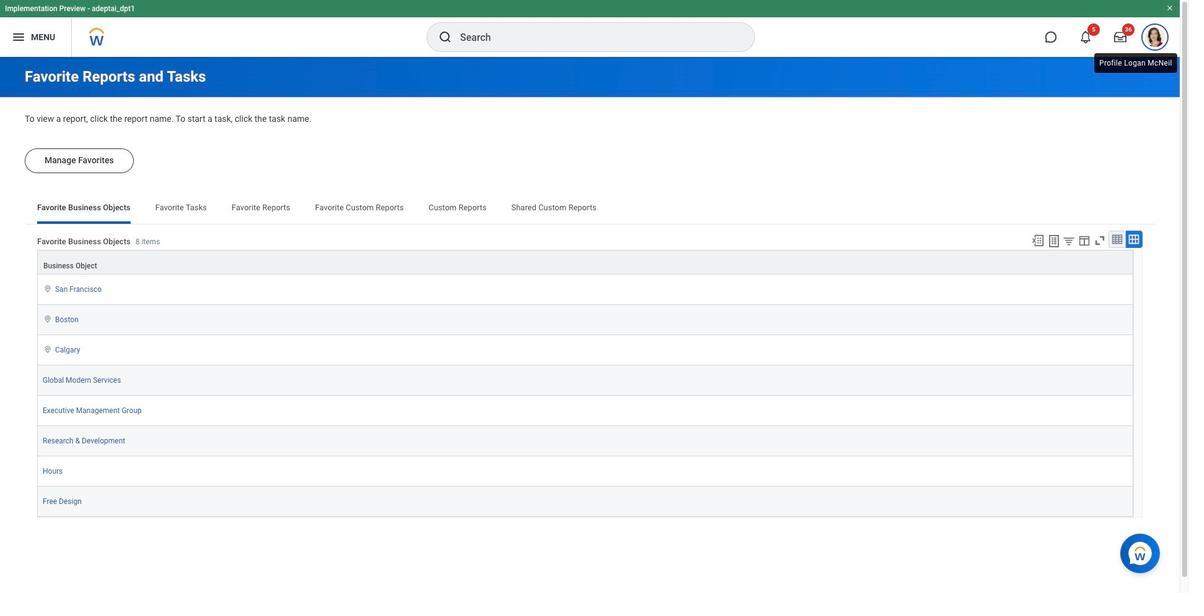 Task type: vqa. For each thing, say whether or not it's contained in the screenshot.
View Printable Version (Pdf) image
no



Task type: describe. For each thing, give the bounding box(es) containing it.
expand table image
[[1128, 233, 1140, 246]]

close environment banner image
[[1166, 4, 1174, 12]]

1 location image from the top
[[43, 285, 53, 293]]

fullscreen image
[[1093, 234, 1107, 247]]

profile logan mcneil image
[[1145, 27, 1165, 50]]

inbox large image
[[1114, 31, 1127, 43]]

export to worksheets image
[[1047, 234, 1062, 249]]

export to excel image
[[1031, 234, 1045, 247]]

table image
[[1111, 233, 1123, 246]]



Task type: locate. For each thing, give the bounding box(es) containing it.
toolbar
[[1026, 231, 1143, 250]]

main content
[[0, 57, 1180, 563]]

location image
[[43, 285, 53, 293], [43, 345, 53, 354]]

Search Workday  search field
[[460, 24, 729, 51]]

tooltip
[[1092, 51, 1180, 76]]

justify image
[[11, 30, 26, 45]]

2 location image from the top
[[43, 345, 53, 354]]

search image
[[438, 30, 453, 45]]

banner
[[0, 0, 1180, 57]]

location image down location icon
[[43, 345, 53, 354]]

row
[[37, 250, 1133, 275]]

1 vertical spatial location image
[[43, 345, 53, 354]]

click to view/edit grid preferences image
[[1078, 234, 1091, 247]]

location image
[[43, 315, 53, 324]]

tab list
[[25, 194, 1155, 224]]

select to filter grid data image
[[1062, 234, 1076, 247]]

location image up location icon
[[43, 285, 53, 293]]

0 vertical spatial location image
[[43, 285, 53, 293]]

notifications large image
[[1080, 31, 1092, 43]]



